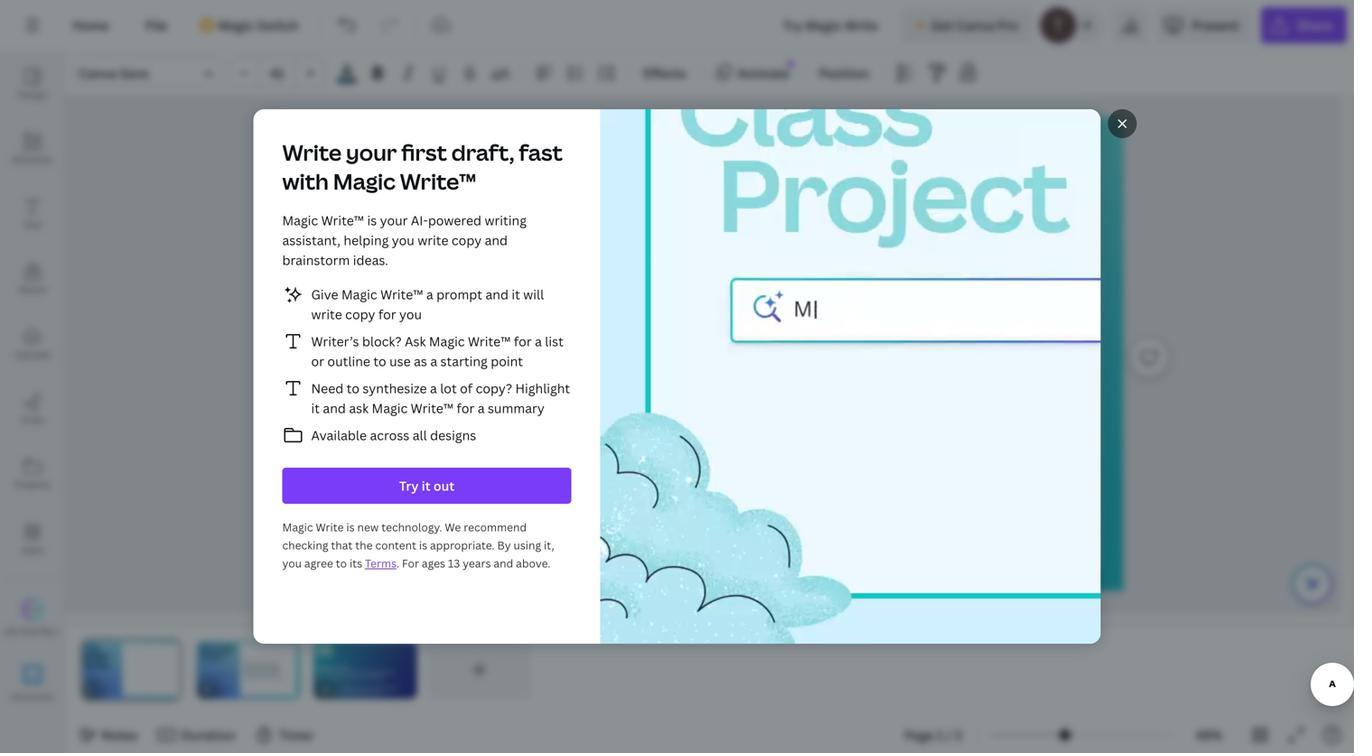 Task type: describe. For each thing, give the bounding box(es) containing it.
ta-
[[319, 648, 325, 654]]

a left list on the left of page
[[535, 333, 542, 350]]

select the text box on the right
[[348, 417, 558, 478]]

culture
[[253, 661, 263, 665]]

voiceover
[[11, 690, 54, 703]]

and inside give magic write™ a prompt and it will write copy for you
[[486, 286, 509, 303]]

outline
[[327, 353, 370, 370]]

and down 'are'
[[259, 675, 264, 679]]

duration button
[[152, 721, 243, 750]]

all
[[413, 427, 427, 444]]

for inside give magic write™ a prompt and it will write copy for you
[[378, 306, 396, 323]]

to inside need to synthesize a lot of copy? highlight it and ask magic write™ for a summary
[[347, 380, 360, 397]]

years
[[463, 556, 491, 571]]

page 1 / 3
[[905, 727, 962, 744]]

write inside did you know? admins can tweak how magic write generates text for your brand!
[[382, 669, 393, 676]]

copy?
[[476, 380, 512, 397]]

right for select the text box on the right 1 2 click magic write
[[214, 678, 221, 682]]

select for select the text box on the right
[[348, 417, 418, 450]]

get canva pro
[[931, 17, 1019, 34]]

it inside need to synthesize a lot of copy? highlight it and ask magic write™ for a summary
[[311, 400, 320, 417]]

write inside write your first draft, fast with magic write™
[[282, 138, 342, 167]]

magic switch
[[218, 17, 299, 34]]

that
[[331, 538, 353, 553]]

Design title text field
[[768, 7, 894, 43]]

for inside need to synthesize a lot of copy? highlight it and ask magic write™ for a summary
[[457, 400, 475, 417]]

using inside tweak your default tone using brand voice located in the brand kit
[[372, 685, 383, 692]]

you inside magic write™ is your ai-powered writing assistant, helping you write copy and brainstorm ideas.
[[392, 232, 415, 249]]

default
[[343, 685, 359, 692]]

elements
[[12, 154, 53, 166]]

3 for 3 click sprinkle fairy dust
[[201, 690, 202, 693]]

and inside magic write™ is your ai-powered writing assistant, helping you write copy and brainstorm ideas.
[[485, 232, 508, 249]]

1 inside button
[[937, 727, 944, 744]]

elements button
[[0, 117, 65, 182]]

how
[[358, 669, 367, 676]]

uploads button
[[0, 312, 65, 377]]

notes button
[[72, 721, 145, 750]]

recognized
[[265, 668, 281, 672]]

in
[[348, 690, 352, 697]]

content
[[375, 538, 416, 553]]

bonus
[[200, 643, 217, 651]]

prompt
[[437, 286, 482, 303]]

synthesize
[[363, 380, 427, 397]]

where
[[270, 665, 279, 669]]

for inside did you know? admins can tweak how magic write generates text for your brand!
[[350, 675, 357, 681]]

text for select the text box on the right 1 2 click magic write
[[219, 674, 225, 678]]

da!
[[325, 648, 331, 654]]

your inside write your first draft, fast with magic write™
[[346, 138, 397, 167]]

another
[[210, 649, 232, 656]]

home
[[72, 17, 109, 34]]

tweak
[[317, 685, 331, 692]]

as
[[414, 353, 427, 370]]

located
[[330, 690, 347, 697]]

the up sprinkle
[[214, 674, 219, 678]]

designs
[[430, 427, 476, 444]]

1 horizontal spatial 1
[[318, 420, 327, 444]]

brainstorm
[[282, 252, 350, 269]]

point
[[491, 353, 523, 370]]

terms
[[365, 556, 397, 571]]

write™ inside writer's block? ask magic write™ for a list or outline to use as a starting point
[[468, 333, 511, 350]]

design button
[[0, 51, 65, 117]]

recommend
[[464, 520, 527, 535]]

give magic write™ a prompt and it will write copy for you
[[311, 286, 544, 323]]

prompt!
[[200, 654, 223, 662]]

notes
[[101, 727, 138, 744]]

did you know? admins can tweak how magic write generates text for your brand!
[[317, 664, 393, 681]]

ask
[[349, 400, 369, 417]]

their
[[272, 672, 279, 676]]

ta-da!
[[319, 648, 331, 654]]

dust
[[212, 693, 218, 697]]

the down available across all designs
[[383, 445, 420, 478]]

and down by
[[494, 556, 513, 571]]

page 1 / 3 button
[[897, 721, 969, 750]]

13
[[448, 556, 460, 571]]

brand button
[[0, 247, 65, 312]]

brand inside button
[[19, 284, 46, 296]]

draw
[[21, 414, 44, 426]]

Page title text field
[[100, 681, 107, 699]]

a inside the bonus points: try another prompt! kudos culture refers to a work environment where employees are recognized and appreciated for their hard work and contributions.
[[277, 661, 279, 665]]

agree
[[304, 556, 333, 571]]

timer
[[279, 727, 314, 744]]

magic inside magic write™ is your ai-powered writing assistant, helping you write copy and brainstorm ideas.
[[282, 212, 318, 229]]

canva
[[956, 17, 994, 34]]

can
[[335, 669, 343, 676]]

timer button
[[250, 721, 321, 750]]

box for select the text box on the right 1 2 click magic write
[[225, 674, 230, 678]]

terms link
[[365, 556, 397, 571]]

text for select the text box on the right
[[467, 417, 511, 450]]

generates
[[317, 675, 340, 681]]

copy inside magic write™ is your ai-powered writing assistant, helping you write copy and brainstorm ideas.
[[452, 232, 482, 249]]

and inside need to synthesize a lot of copy? highlight it and ask magic write™ for a summary
[[323, 400, 346, 417]]

magic inside button
[[218, 17, 254, 34]]

to inside writer's block? ask magic write™ for a list or outline to use as a starting point
[[373, 353, 386, 370]]

magic write is new technology. we recommend checking that the content is appropriate. by using it, you agree to its
[[282, 520, 554, 571]]

brand!
[[369, 675, 384, 681]]

draw button
[[0, 377, 65, 442]]

magic inside give magic write™ a prompt and it will write copy for you
[[341, 286, 377, 303]]

magic inside writer's block? ask magic write™ for a list or outline to use as a starting point
[[429, 333, 465, 350]]

environment
[[251, 665, 269, 669]]

its
[[350, 556, 362, 571]]

ai
[[77, 625, 87, 638]]

text button
[[0, 182, 65, 247]]

need to synthesize a lot of copy? highlight it and ask magic write™ for a summary
[[311, 380, 570, 417]]

side panel tab list
[[0, 51, 87, 716]]

write inside give magic write™ a prompt and it will write copy for you
[[311, 306, 342, 323]]

technology.
[[381, 520, 442, 535]]

magic inside did you know? admins can tweak how magic write generates text for your brand!
[[368, 669, 381, 676]]

try it out button
[[282, 468, 571, 504]]

give
[[311, 286, 338, 303]]

out
[[434, 477, 455, 495]]

across
[[370, 427, 410, 444]]



Task type: locate. For each thing, give the bounding box(es) containing it.
and down "writing"
[[485, 232, 508, 249]]

get
[[931, 17, 953, 34]]

on for select the text box on the right
[[348, 445, 377, 478]]

you up ask
[[399, 306, 422, 323]]

0 horizontal spatial text
[[219, 674, 225, 678]]

1 horizontal spatial brand
[[361, 690, 375, 697]]

0 vertical spatial 3
[[317, 543, 328, 567]]

is inside magic write™ is your ai-powered writing assistant, helping you write copy and brainstorm ideas.
[[367, 212, 377, 229]]

right for select the text box on the right
[[426, 445, 478, 478]]

hide pages image
[[666, 614, 753, 629]]

admins
[[317, 669, 334, 676]]

1 horizontal spatial is
[[367, 212, 377, 229]]

design
[[18, 89, 47, 101]]

select down ask
[[348, 417, 418, 450]]

0 vertical spatial right
[[426, 445, 478, 478]]

for up the point
[[514, 333, 532, 350]]

page 1 image
[[80, 641, 182, 699]]

get canva pro button
[[901, 7, 1033, 43]]

it left out
[[422, 477, 431, 495]]

text
[[23, 219, 42, 231]]

for inside the bonus points: try another prompt! kudos culture refers to a work environment where employees are recognized and appreciated for their hard work and contributions.
[[268, 672, 272, 676]]

pro
[[997, 17, 1019, 34]]

list containing give magic write™ a prompt and it will write copy for you
[[282, 284, 571, 446]]

you right did
[[326, 664, 334, 671]]

voiceover button
[[0, 651, 65, 716]]

magic inside need to synthesize a lot of copy? highlight it and ask magic write™ for a summary
[[372, 400, 408, 417]]

right down designs
[[426, 445, 478, 478]]

0 horizontal spatial right
[[214, 678, 221, 682]]

tweak your default tone using brand voice located in the brand kit
[[317, 685, 397, 697]]

for up block?
[[378, 306, 396, 323]]

1 vertical spatial copy
[[345, 306, 375, 323]]

text down the summary
[[467, 417, 511, 450]]

select the text box on the right 1 2 click magic write
[[201, 674, 230, 687]]

the down new
[[355, 538, 373, 553]]

it inside give magic write™ a prompt and it will write copy for you
[[512, 286, 520, 303]]

1 vertical spatial on
[[205, 678, 208, 682]]

switch
[[257, 17, 299, 34]]

1 left /
[[937, 727, 944, 744]]

of
[[460, 380, 473, 397]]

click magic write
[[348, 492, 541, 525]]

brand
[[19, 284, 46, 296], [361, 690, 375, 697]]

right inside select the text box on the right
[[426, 445, 478, 478]]

starting
[[440, 353, 488, 370]]

1 horizontal spatial write
[[418, 232, 449, 249]]

box left hard
[[225, 674, 230, 678]]

2 vertical spatial 1
[[937, 727, 944, 744]]

for inside writer's block? ask magic write™ for a list or outline to use as a starting point
[[514, 333, 532, 350]]

.
[[397, 556, 399, 571]]

3 for 3
[[317, 543, 328, 567]]

1 vertical spatial using
[[372, 685, 383, 692]]

did
[[317, 664, 325, 671]]

2 horizontal spatial text
[[467, 417, 511, 450]]

select for select the text box on the right 1 2 click magic write
[[205, 674, 213, 678]]

your inside magic write™ is your ai-powered writing assistant, helping you write copy and brainstorm ideas.
[[380, 212, 408, 229]]

available
[[311, 427, 367, 444]]

is left new
[[346, 520, 355, 535]]

it down "need"
[[311, 400, 320, 417]]

and down the 'kudos'
[[244, 672, 249, 676]]

0 horizontal spatial box
[[225, 674, 230, 678]]

a inside give magic write™ a prompt and it will write copy for you
[[426, 286, 433, 303]]

box for select the text box on the right
[[516, 417, 558, 450]]

0 horizontal spatial using
[[372, 685, 383, 692]]

tweak
[[344, 669, 357, 676]]

by
[[497, 538, 511, 553]]

0 horizontal spatial it
[[311, 400, 320, 417]]

1 horizontal spatial 2
[[318, 495, 327, 519]]

0 vertical spatial is
[[367, 212, 377, 229]]

fast
[[519, 138, 563, 167]]

resume
[[40, 625, 75, 638]]

fairy
[[205, 693, 211, 697]]

list
[[282, 284, 571, 446]]

on inside select the text box on the right
[[348, 445, 377, 478]]

write™ inside write your first draft, fast with magic write™
[[400, 167, 476, 196]]

1 vertical spatial 3
[[201, 690, 202, 693]]

0 horizontal spatial on
[[205, 678, 208, 682]]

1 vertical spatial box
[[225, 674, 230, 678]]

job and resume ai
[[2, 625, 87, 638]]

0 horizontal spatial is
[[346, 520, 355, 535]]

points:
[[218, 643, 236, 651]]

write
[[282, 138, 342, 167], [305, 261, 524, 368], [479, 492, 541, 525], [316, 520, 344, 535], [382, 669, 393, 676], [221, 683, 228, 687]]

duration
[[181, 727, 236, 744]]

write
[[418, 232, 449, 249], [311, 306, 342, 323]]

it inside button
[[422, 477, 431, 495]]

1 inside select the text box on the right 1 2 click magic write
[[201, 675, 202, 678]]

magic inside select the text box on the right 1 2 click magic write
[[212, 683, 220, 687]]

try inside the bonus points: try another prompt! kudos culture refers to a work environment where employees are recognized and appreciated for their hard work and contributions.
[[200, 649, 209, 656]]

3 inside 3 click sprinkle fairy dust
[[201, 690, 202, 693]]

magic inside 'magic write is new technology. we recommend checking that the content is appropriate. by using it, you agree to its'
[[282, 520, 313, 535]]

box down the summary
[[516, 417, 558, 450]]

1 horizontal spatial 3
[[317, 543, 328, 567]]

on down available
[[348, 445, 377, 478]]

to inside 'magic write is new technology. we recommend checking that the content is appropriate. by using it, you agree to its'
[[336, 556, 347, 571]]

magic write™ is your ai-powered writing assistant, helping you write copy and brainstorm ideas.
[[282, 212, 527, 269]]

brand
[[384, 685, 397, 692]]

and
[[485, 232, 508, 249], [486, 286, 509, 303], [323, 400, 346, 417], [494, 556, 513, 571], [244, 672, 249, 676], [259, 675, 264, 679]]

lot
[[440, 380, 457, 397]]

2 inside select the text box on the right 1 2 click magic write
[[201, 684, 202, 687]]

apps
[[21, 544, 44, 556]]

1 up 3 click sprinkle fairy dust
[[201, 675, 202, 678]]

contributions.
[[265, 675, 285, 679]]

to inside the bonus points: try another prompt! kudos culture refers to a work environment where employees are recognized and appreciated for their hard work and contributions.
[[273, 661, 276, 665]]

on for select the text box on the right 1 2 click magic write
[[205, 678, 208, 682]]

write your first draft, fast with magic write™
[[282, 138, 563, 196]]

1
[[318, 420, 327, 444], [201, 675, 202, 678], [937, 727, 944, 744]]

1 horizontal spatial it
[[422, 477, 431, 495]]

to left its
[[336, 556, 347, 571]]

1 horizontal spatial select
[[348, 417, 418, 450]]

2 up checking
[[318, 495, 327, 519]]

select inside select the text box on the right 1 2 click magic write
[[205, 674, 213, 678]]

3 inside button
[[955, 727, 962, 744]]

0 vertical spatial 1
[[318, 420, 327, 444]]

to
[[373, 353, 386, 370], [347, 380, 360, 397], [336, 556, 347, 571], [273, 661, 276, 665]]

2 horizontal spatial it
[[512, 286, 520, 303]]

1 horizontal spatial box
[[516, 417, 558, 450]]

0 horizontal spatial 2
[[201, 684, 202, 687]]

is up the 'ages'
[[419, 538, 427, 553]]

employees
[[244, 668, 259, 672]]

2 vertical spatial try
[[200, 649, 209, 656]]

1 vertical spatial 1
[[201, 675, 202, 678]]

0 vertical spatial write
[[418, 232, 449, 249]]

0 vertical spatial copy
[[452, 232, 482, 249]]

you inside did you know? admins can tweak how magic write generates text for your brand!
[[326, 664, 334, 671]]

0 vertical spatial 2
[[318, 495, 327, 519]]

new
[[357, 520, 379, 535]]

your up tone at the bottom of the page
[[358, 675, 369, 681]]

0 horizontal spatial copy
[[345, 306, 375, 323]]

with
[[282, 167, 329, 196]]

try inside try it out button
[[399, 477, 419, 495]]

1 horizontal spatial text
[[341, 675, 349, 681]]

draft,
[[452, 138, 514, 167]]

for
[[402, 556, 419, 571]]

writer's block? ask magic write™ for a list or outline to use as a starting point
[[311, 333, 564, 370]]

writer's
[[311, 333, 359, 350]]

and down "need"
[[323, 400, 346, 417]]

1 vertical spatial try
[[399, 477, 419, 495]]

right inside select the text box on the right 1 2 click magic write
[[214, 678, 221, 682]]

1 vertical spatial brand
[[361, 690, 375, 697]]

click inside select the text box on the right 1 2 click magic write
[[205, 683, 211, 687]]

text inside select the text box on the right 1 2 click magic write
[[219, 674, 225, 678]]

0 horizontal spatial 3
[[201, 690, 202, 693]]

write™ down lot
[[411, 400, 454, 417]]

you inside 'magic write is new technology. we recommend checking that the content is appropriate. by using it, you agree to its'
[[282, 556, 302, 571]]

1 vertical spatial write
[[311, 306, 342, 323]]

copy inside give magic write™ a prompt and it will write copy for you
[[345, 306, 375, 323]]

for left the how
[[350, 675, 357, 681]]

2 vertical spatial is
[[419, 538, 427, 553]]

the up 3 click sprinkle fairy dust
[[209, 678, 214, 682]]

on inside select the text box on the right 1 2 click magic write
[[205, 678, 208, 682]]

1 vertical spatial right
[[214, 678, 221, 682]]

3 left sprinkle
[[201, 690, 202, 693]]

your inside tweak your default tone using brand voice located in the brand kit
[[332, 685, 342, 692]]

box inside select the text box on the right 1 2 click magic write
[[225, 674, 230, 678]]

box inside select the text box on the right
[[516, 417, 558, 450]]

page
[[905, 727, 934, 744]]

write™ up helping
[[321, 212, 364, 229]]

select up 3 click sprinkle fairy dust
[[205, 674, 213, 678]]

magic switch button
[[189, 7, 313, 43]]

0 horizontal spatial brand
[[19, 284, 46, 296]]

1 vertical spatial 2
[[201, 684, 202, 687]]

1 down "need"
[[318, 420, 327, 444]]

main menu bar
[[0, 0, 1354, 51]]

write™ inside give magic write™ a prompt and it will write copy for you
[[380, 286, 423, 303]]

write™ up powered
[[400, 167, 476, 196]]

canva assistant image
[[1302, 574, 1324, 595]]

for down the of
[[457, 400, 475, 417]]

using down brand!
[[372, 685, 383, 692]]

it left will on the top of page
[[512, 286, 520, 303]]

write™ up the point
[[468, 333, 511, 350]]

write inside magic write™ is your ai-powered writing assistant, helping you write copy and brainstorm ideas.
[[418, 232, 449, 249]]

list
[[545, 333, 564, 350]]

ideas.
[[353, 252, 388, 269]]

to down block?
[[373, 353, 386, 370]]

try up helping
[[305, 111, 440, 218]]

is for new
[[346, 520, 355, 535]]

ai-
[[411, 212, 428, 229]]

your inside did you know? admins can tweak how magic write generates text for your brand!
[[358, 675, 369, 681]]

work right hard
[[251, 675, 258, 679]]

1 vertical spatial select
[[205, 674, 213, 678]]

1 vertical spatial it
[[311, 400, 320, 417]]

to up ask
[[347, 380, 360, 397]]

or
[[311, 353, 324, 370]]

is up helping
[[367, 212, 377, 229]]

are
[[260, 668, 264, 672]]

3 left that on the left of the page
[[317, 543, 328, 567]]

powered
[[428, 212, 482, 229]]

projects button
[[0, 442, 65, 507]]

0 vertical spatial using
[[514, 538, 541, 553]]

a right as
[[430, 353, 437, 370]]

job and resume ai button
[[0, 586, 87, 651]]

you inside give magic write™ a prompt and it will write copy for you
[[399, 306, 422, 323]]

brand inside tweak your default tone using brand voice located in the brand kit
[[361, 690, 375, 697]]

0 horizontal spatial select
[[205, 674, 213, 678]]

need
[[311, 380, 344, 397]]

group
[[229, 59, 325, 88]]

using up above.
[[514, 538, 541, 553]]

select
[[348, 417, 418, 450], [205, 674, 213, 678]]

for left their
[[268, 672, 272, 676]]

0 vertical spatial try
[[305, 111, 440, 218]]

0 horizontal spatial write
[[311, 306, 342, 323]]

to right refers
[[273, 661, 276, 665]]

try left another
[[200, 649, 209, 656]]

the down need to synthesize a lot of copy? highlight it and ask magic write™ for a summary
[[424, 417, 461, 450]]

your right the tweak
[[332, 685, 342, 692]]

is for your
[[367, 212, 377, 229]]

your left the first
[[346, 138, 397, 167]]

try
[[305, 111, 440, 218], [399, 477, 419, 495], [200, 649, 209, 656]]

write inside 'magic write is new technology. we recommend checking that the content is appropriate. by using it, you agree to its'
[[316, 520, 344, 535]]

and left will on the top of page
[[486, 286, 509, 303]]

3 right /
[[955, 727, 962, 744]]

2 vertical spatial it
[[422, 477, 431, 495]]

text up sprinkle
[[219, 674, 225, 678]]

block?
[[362, 333, 402, 350]]

write™ down the ideas.
[[380, 286, 423, 303]]

1 horizontal spatial on
[[348, 445, 377, 478]]

copy up block?
[[345, 306, 375, 323]]

and
[[21, 625, 38, 638]]

the right in
[[353, 690, 360, 697]]

3
[[317, 543, 328, 567], [201, 690, 202, 693], [955, 727, 962, 744]]

1 horizontal spatial using
[[514, 538, 541, 553]]

write down ai- on the left of the page
[[418, 232, 449, 249]]

appreciated
[[250, 672, 267, 676]]

tone
[[360, 685, 371, 692]]

refers
[[264, 661, 273, 665]]

0 vertical spatial box
[[516, 417, 558, 450]]

2 horizontal spatial is
[[419, 538, 427, 553]]

write™ inside magic write™ is your ai-powered writing assistant, helping you write copy and brainstorm ideas.
[[321, 212, 364, 229]]

your
[[346, 138, 397, 167], [380, 212, 408, 229], [358, 675, 369, 681], [332, 685, 342, 692]]

helping
[[344, 232, 389, 249]]

a down the copy?
[[478, 400, 485, 417]]

magic inside write your first draft, fast with magic write™
[[333, 167, 396, 196]]

a left lot
[[430, 380, 437, 397]]

you
[[392, 232, 415, 249], [399, 306, 422, 323], [282, 556, 302, 571], [326, 664, 334, 671]]

summary
[[488, 400, 545, 417]]

right up sprinkle
[[214, 678, 221, 682]]

a up recognized
[[277, 661, 279, 665]]

text inside select the text box on the right
[[467, 417, 511, 450]]

1 horizontal spatial right
[[426, 445, 478, 478]]

3 click sprinkle fairy dust
[[201, 690, 224, 697]]

write™
[[400, 167, 476, 196], [321, 212, 364, 229], [380, 286, 423, 303], [468, 333, 511, 350], [411, 400, 454, 417]]

None text field
[[667, 340, 1007, 368]]

a left prompt
[[426, 286, 433, 303]]

2 up 3 click sprinkle fairy dust
[[201, 684, 202, 687]]

/
[[947, 727, 952, 744]]

2 horizontal spatial 3
[[955, 727, 962, 744]]

click inside 3 click sprinkle fairy dust
[[205, 690, 212, 694]]

text down know?
[[341, 675, 349, 681]]

magic
[[218, 17, 254, 34], [333, 167, 396, 196], [305, 186, 532, 293], [282, 212, 318, 229], [341, 286, 377, 303], [429, 333, 465, 350], [372, 400, 408, 417], [407, 492, 474, 525], [282, 520, 313, 535], [368, 669, 381, 676], [212, 683, 220, 687]]

2
[[318, 495, 327, 519], [201, 684, 202, 687]]

above.
[[516, 556, 551, 571]]

0 horizontal spatial 1
[[201, 675, 202, 678]]

2 vertical spatial 3
[[955, 727, 962, 744]]

1 vertical spatial work
[[251, 675, 258, 679]]

try it out
[[399, 477, 455, 495]]

0 vertical spatial select
[[348, 417, 418, 450]]

0 vertical spatial brand
[[19, 284, 46, 296]]

job
[[2, 625, 18, 638]]

work up hard
[[244, 665, 251, 669]]

the inside 'magic write is new technology. we recommend checking that the content is appropriate. by using it, you agree to its'
[[355, 538, 373, 553]]

on up 3 click sprinkle fairy dust
[[205, 678, 208, 682]]

using inside 'magic write is new technology. we recommend checking that the content is appropriate. by using it, you agree to its'
[[514, 538, 541, 553]]

0 vertical spatial it
[[512, 286, 520, 303]]

you down checking
[[282, 556, 302, 571]]

your left ai- on the left of the page
[[380, 212, 408, 229]]

brand up uploads "button"
[[19, 284, 46, 296]]

try for try it out
[[399, 477, 419, 495]]

2 horizontal spatial 1
[[937, 727, 944, 744]]

appropriate.
[[430, 538, 495, 553]]

0 vertical spatial on
[[348, 445, 377, 478]]

0 vertical spatial work
[[244, 665, 251, 669]]

text inside did you know? admins can tweak how magic write generates text for your brand!
[[341, 675, 349, 681]]

write down the give
[[311, 306, 342, 323]]

1 vertical spatial is
[[346, 520, 355, 535]]

brand left kit
[[361, 690, 375, 697]]

write inside select the text box on the right 1 2 click magic write
[[221, 683, 228, 687]]

1 horizontal spatial copy
[[452, 232, 482, 249]]

we
[[445, 520, 461, 535]]

try for try
[[305, 111, 440, 218]]

the inside tweak your default tone using brand voice located in the brand kit
[[353, 690, 360, 697]]

try left out
[[399, 477, 419, 495]]

write™ inside need to synthesize a lot of copy? highlight it and ask magic write™ for a summary
[[411, 400, 454, 417]]

select inside select the text box on the right
[[348, 417, 418, 450]]

copy down powered
[[452, 232, 482, 249]]

you down ai- on the left of the page
[[392, 232, 415, 249]]

will
[[523, 286, 544, 303]]



Task type: vqa. For each thing, say whether or not it's contained in the screenshot.
PRESENTATIONS
no



